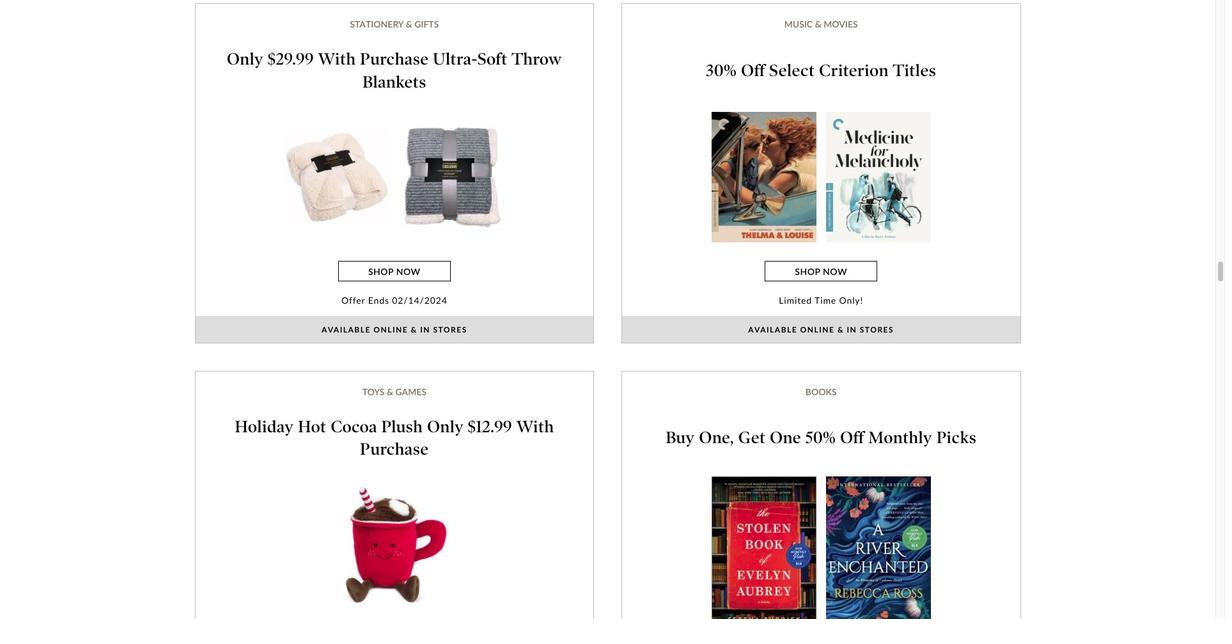 Task type: describe. For each thing, give the bounding box(es) containing it.
in for purchase
[[420, 325, 431, 334]]

50%
[[806, 428, 836, 448]]

with inside the holiday hot cocoa plush only $12.99 with purchase
[[517, 417, 554, 437]]

available for with
[[322, 325, 371, 334]]

available online & in stores for criterion
[[749, 325, 895, 334]]

now for purchase
[[397, 266, 421, 277]]

& for purchase
[[406, 19, 413, 30]]

only!
[[840, 295, 864, 306]]

games
[[396, 386, 427, 397]]

shop now for criterion
[[795, 266, 848, 277]]

holiday hot cocoa plush only $12.99 with purchase
[[235, 417, 554, 460]]

toys
[[363, 386, 385, 397]]

available for select
[[749, 325, 798, 334]]

stores for ultra-
[[433, 325, 468, 334]]

stationery
[[350, 19, 404, 30]]

$12.99
[[468, 417, 513, 437]]

offer ends 02/14/2024
[[342, 295, 448, 306]]

shop now for purchase
[[368, 266, 421, 277]]

offer
[[342, 295, 365, 306]]

only inside the holiday hot cocoa plush only $12.99 with purchase
[[427, 417, 464, 437]]

books
[[806, 386, 837, 397]]

select
[[770, 61, 815, 81]]

02/14/2024
[[392, 295, 448, 306]]

picks
[[937, 428, 977, 448]]

& down only!
[[838, 325, 845, 334]]

online for criterion
[[801, 325, 835, 334]]

criterion
[[820, 61, 889, 81]]

30%
[[706, 61, 737, 81]]

stationery & gifts
[[350, 19, 439, 30]]

1 horizontal spatial off
[[841, 428, 865, 448]]

gifts
[[415, 19, 439, 30]]

30% off select criterion titles
[[706, 61, 937, 81]]

purchase inside the holiday hot cocoa plush only $12.99 with purchase
[[360, 440, 429, 460]]

plush
[[382, 417, 423, 437]]



Task type: vqa. For each thing, say whether or not it's contained in the screenshot.
leftmost only
yes



Task type: locate. For each thing, give the bounding box(es) containing it.
& left gifts at the left of the page
[[406, 19, 413, 30]]

1 available online & in stores from the left
[[322, 325, 468, 334]]

shop now link up limited time only!
[[765, 261, 878, 282]]

soft
[[478, 49, 508, 69]]

0 horizontal spatial available online & in stores
[[322, 325, 468, 334]]

0 vertical spatial purchase
[[360, 49, 429, 69]]

2 shop now link from the left
[[765, 261, 878, 282]]

purchase up blankets
[[360, 49, 429, 69]]

music
[[785, 19, 813, 30]]

hot
[[298, 417, 327, 437]]

& down 02/14/2024
[[411, 325, 418, 334]]

1 horizontal spatial shop now
[[795, 266, 848, 277]]

buy
[[666, 428, 695, 448]]

in for criterion
[[847, 325, 858, 334]]

limited time only!
[[779, 295, 864, 306]]

2 shop from the left
[[795, 266, 821, 277]]

& right toys
[[387, 386, 393, 397]]

0 horizontal spatial only
[[227, 49, 264, 69]]

shop now
[[368, 266, 421, 277], [795, 266, 848, 277]]

1 vertical spatial purchase
[[360, 440, 429, 460]]

limited
[[779, 295, 813, 306]]

1 horizontal spatial shop
[[795, 266, 821, 277]]

available online & in stores down limited time only!
[[749, 325, 895, 334]]

one,
[[699, 428, 735, 448]]

1 now from the left
[[397, 266, 421, 277]]

1 horizontal spatial now
[[823, 266, 848, 277]]

only right plush
[[427, 417, 464, 437]]

0 horizontal spatial off
[[741, 61, 766, 81]]

only $29.99 with purchase ultra-soft throw blankets
[[227, 49, 562, 92]]

shop now up offer ends 02/14/2024
[[368, 266, 421, 277]]

1 vertical spatial with
[[517, 417, 554, 437]]

purchase inside only $29.99 with purchase ultra-soft throw blankets
[[360, 49, 429, 69]]

now up time in the right of the page
[[823, 266, 848, 277]]

available online & in stores
[[322, 325, 468, 334], [749, 325, 895, 334]]

0 horizontal spatial stores
[[433, 325, 468, 334]]

available online & in stores down offer ends 02/14/2024
[[322, 325, 468, 334]]

monthly
[[869, 428, 933, 448]]

0 horizontal spatial shop
[[368, 266, 394, 277]]

blankets
[[363, 72, 427, 92]]

time
[[815, 295, 837, 306]]

1 purchase from the top
[[360, 49, 429, 69]]

cocoa
[[331, 417, 377, 437]]

1 shop now from the left
[[368, 266, 421, 277]]

only inside only $29.99 with purchase ultra-soft throw blankets
[[227, 49, 264, 69]]

1 horizontal spatial available online & in stores
[[749, 325, 895, 334]]

in down only!
[[847, 325, 858, 334]]

shop up the ends
[[368, 266, 394, 277]]

online down limited time only!
[[801, 325, 835, 334]]

1 shop now link from the left
[[338, 261, 451, 282]]

shop now link for criterion
[[765, 261, 878, 282]]

online
[[374, 325, 408, 334], [801, 325, 835, 334]]

0 vertical spatial off
[[741, 61, 766, 81]]

0 horizontal spatial online
[[374, 325, 408, 334]]

available online & in stores for purchase
[[322, 325, 468, 334]]

1 in from the left
[[420, 325, 431, 334]]

0 horizontal spatial now
[[397, 266, 421, 277]]

shop now link
[[338, 261, 451, 282], [765, 261, 878, 282]]

off right 50%
[[841, 428, 865, 448]]

shop for purchase
[[368, 266, 394, 277]]

only left the $29.99
[[227, 49, 264, 69]]

1 vertical spatial only
[[427, 417, 464, 437]]

in down 02/14/2024
[[420, 325, 431, 334]]

online for purchase
[[374, 325, 408, 334]]

1 horizontal spatial shop now link
[[765, 261, 878, 282]]

stores
[[433, 325, 468, 334], [860, 325, 895, 334]]

shop now up limited time only!
[[795, 266, 848, 277]]

0 vertical spatial with
[[318, 49, 356, 69]]

now
[[397, 266, 421, 277], [823, 266, 848, 277]]

0 horizontal spatial with
[[318, 49, 356, 69]]

& right 'music'
[[816, 19, 822, 30]]

0 horizontal spatial shop now link
[[338, 261, 451, 282]]

0 horizontal spatial in
[[420, 325, 431, 334]]

shop up the limited
[[795, 266, 821, 277]]

available
[[322, 325, 371, 334], [749, 325, 798, 334]]

shop now link for purchase
[[338, 261, 451, 282]]

movies
[[824, 19, 858, 30]]

get
[[739, 428, 766, 448]]

with right $12.99
[[517, 417, 554, 437]]

only
[[227, 49, 264, 69], [427, 417, 464, 437]]

2 available online & in stores from the left
[[749, 325, 895, 334]]

2 available from the left
[[749, 325, 798, 334]]

stores down 02/14/2024
[[433, 325, 468, 334]]

2 stores from the left
[[860, 325, 895, 334]]

&
[[406, 19, 413, 30], [816, 19, 822, 30], [411, 325, 418, 334], [838, 325, 845, 334], [387, 386, 393, 397]]

2 online from the left
[[801, 325, 835, 334]]

2 now from the left
[[823, 266, 848, 277]]

off
[[741, 61, 766, 81], [841, 428, 865, 448]]

purchase
[[360, 49, 429, 69], [360, 440, 429, 460]]

now for criterion
[[823, 266, 848, 277]]

2 purchase from the top
[[360, 440, 429, 460]]

& for criterion
[[816, 19, 822, 30]]

purchase down plush
[[360, 440, 429, 460]]

buy one, get one 50% off monthly picks
[[666, 428, 977, 448]]

available down the limited
[[749, 325, 798, 334]]

titles
[[894, 61, 937, 81]]

2 shop now from the left
[[795, 266, 848, 277]]

online down offer ends 02/14/2024
[[374, 325, 408, 334]]

1 horizontal spatial online
[[801, 325, 835, 334]]

one
[[770, 428, 802, 448]]

2 in from the left
[[847, 325, 858, 334]]

1 available from the left
[[322, 325, 371, 334]]

with inside only $29.99 with purchase ultra-soft throw blankets
[[318, 49, 356, 69]]

stores for titles
[[860, 325, 895, 334]]

1 online from the left
[[374, 325, 408, 334]]

ends
[[368, 295, 390, 306]]

with
[[318, 49, 356, 69], [517, 417, 554, 437]]

with right the $29.99
[[318, 49, 356, 69]]

1 vertical spatial off
[[841, 428, 865, 448]]

0 horizontal spatial available
[[322, 325, 371, 334]]

throw
[[512, 49, 562, 69]]

1 shop from the left
[[368, 266, 394, 277]]

0 vertical spatial only
[[227, 49, 264, 69]]

music & movies
[[785, 19, 858, 30]]

shop now link up offer ends 02/14/2024
[[338, 261, 451, 282]]

& for plush
[[387, 386, 393, 397]]

1 horizontal spatial in
[[847, 325, 858, 334]]

holiday
[[235, 417, 294, 437]]

1 horizontal spatial with
[[517, 417, 554, 437]]

1 horizontal spatial available
[[749, 325, 798, 334]]

1 horizontal spatial only
[[427, 417, 464, 437]]

1 stores from the left
[[433, 325, 468, 334]]

0 horizontal spatial shop now
[[368, 266, 421, 277]]

in
[[420, 325, 431, 334], [847, 325, 858, 334]]

shop
[[368, 266, 394, 277], [795, 266, 821, 277]]

available down offer
[[322, 325, 371, 334]]

off right 30%
[[741, 61, 766, 81]]

$29.99
[[268, 49, 314, 69]]

ultra-
[[433, 49, 478, 69]]

product image image
[[712, 112, 817, 243], [826, 112, 931, 243], [399, 124, 504, 231], [285, 131, 390, 224], [712, 477, 817, 619], [826, 477, 931, 619], [342, 486, 447, 604]]

stores down only!
[[860, 325, 895, 334]]

shop for criterion
[[795, 266, 821, 277]]

now up 02/14/2024
[[397, 266, 421, 277]]

toys & games
[[363, 386, 427, 397]]

1 horizontal spatial stores
[[860, 325, 895, 334]]



